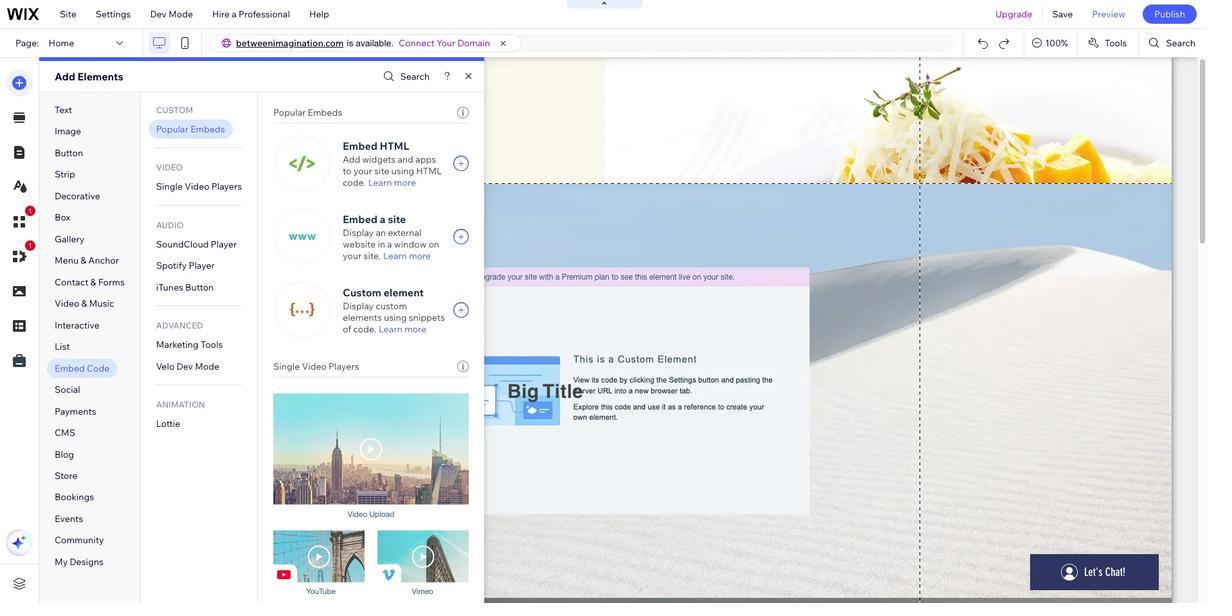 Task type: locate. For each thing, give the bounding box(es) containing it.
advanced
[[156, 321, 203, 331]]

2 vertical spatial embed
[[55, 363, 85, 374]]

designs
[[70, 556, 104, 568]]

& right menu
[[81, 255, 86, 267]]

learn more button down widgets
[[368, 177, 416, 189]]

learn more button down external at the left of the page
[[383, 250, 431, 262]]

2 vertical spatial learn
[[379, 324, 403, 335]]

display down embed a site
[[343, 227, 374, 239]]

0 horizontal spatial html
[[380, 140, 409, 152]]

1 vertical spatial learn more button
[[383, 250, 431, 262]]

embed up an
[[343, 213, 378, 226]]

1 vertical spatial 1
[[28, 242, 32, 250]]

players
[[212, 181, 242, 193], [329, 361, 359, 373]]

1 vertical spatial more
[[409, 250, 431, 262]]

2 vertical spatial learn more button
[[379, 324, 427, 335]]

player right the "soundcloud"
[[211, 239, 237, 250]]

learn more
[[368, 177, 416, 189], [383, 250, 431, 262], [379, 324, 427, 335]]

1 display from the top
[[343, 227, 374, 239]]

display for custom element
[[343, 300, 374, 312]]

upload
[[370, 510, 395, 519]]

decorative
[[55, 190, 100, 202]]

0 vertical spatial button
[[55, 147, 83, 159]]

embed for embed html
[[343, 140, 378, 152]]

video
[[156, 162, 183, 173], [185, 181, 210, 193], [55, 298, 79, 310], [302, 361, 327, 373], [348, 510, 367, 519]]

0 vertical spatial custom
[[156, 105, 193, 115]]

0 horizontal spatial popular embeds
[[156, 124, 225, 135]]

0 vertical spatial tools
[[1105, 37, 1127, 49]]

0 vertical spatial popular embeds
[[273, 107, 342, 118]]

0 vertical spatial 1 button
[[6, 206, 35, 235]]

button down image
[[55, 147, 83, 159]]

search down publish
[[1167, 37, 1196, 49]]

search button down connect
[[380, 67, 430, 86]]

search down connect
[[400, 71, 430, 82]]

2 1 from the top
[[28, 242, 32, 250]]

using left apps
[[392, 165, 414, 177]]

learn down widgets
[[368, 177, 392, 189]]

0 horizontal spatial mode
[[169, 8, 193, 20]]

display custom elements using snippets of code.
[[343, 300, 445, 335]]

0 horizontal spatial search button
[[380, 67, 430, 86]]

0 horizontal spatial single
[[156, 181, 183, 193]]

display for embed a site
[[343, 227, 374, 239]]

list
[[55, 341, 70, 353]]

1 vertical spatial embeds
[[191, 124, 225, 135]]

mode left the hire
[[169, 8, 193, 20]]

connect
[[399, 37, 435, 49]]

code. inside display custom elements using snippets of code.
[[353, 324, 376, 335]]

100%
[[1046, 37, 1069, 49]]

add left widgets
[[343, 154, 360, 165]]

your inside add widgets and apps to your site using html code.
[[354, 165, 372, 177]]

cms
[[55, 427, 75, 439]]

add up text
[[55, 70, 75, 83]]

player down soundcloud player
[[189, 260, 215, 272]]

1 horizontal spatial popular
[[273, 107, 306, 118]]

0 vertical spatial display
[[343, 227, 374, 239]]

& for menu
[[81, 255, 86, 267]]

music
[[89, 298, 114, 310]]

1 vertical spatial html
[[416, 165, 442, 177]]

search button
[[1140, 29, 1208, 57], [380, 67, 430, 86]]

2 vertical spatial a
[[387, 239, 392, 250]]

learn right site.
[[383, 250, 407, 262]]

player for spotify player
[[189, 260, 215, 272]]

0 vertical spatial learn more button
[[368, 177, 416, 189]]

&
[[81, 255, 86, 267], [90, 276, 96, 288], [81, 298, 87, 310]]

image
[[55, 126, 81, 137]]

your
[[437, 37, 456, 49]]

save button
[[1043, 0, 1083, 28]]

mode down marketing tools
[[195, 361, 219, 372]]

0 vertical spatial search button
[[1140, 29, 1208, 57]]

dev right the settings
[[150, 8, 167, 20]]

popular
[[273, 107, 306, 118], [156, 124, 189, 135]]

add inside add widgets and apps to your site using html code.
[[343, 154, 360, 165]]

custom element
[[343, 286, 424, 299]]

1 vertical spatial search
[[400, 71, 430, 82]]

1 vertical spatial custom
[[343, 286, 381, 299]]

to
[[343, 165, 352, 177]]

1 horizontal spatial html
[[416, 165, 442, 177]]

0 vertical spatial learn more
[[368, 177, 416, 189]]

display inside display an external website in a window on your site.
[[343, 227, 374, 239]]

0 vertical spatial code.
[[343, 177, 366, 189]]

itunes button
[[156, 282, 214, 293]]

player
[[211, 239, 237, 250], [189, 260, 215, 272]]

2 vertical spatial &
[[81, 298, 87, 310]]

0 vertical spatial your
[[354, 165, 372, 177]]

embed up widgets
[[343, 140, 378, 152]]

more down external at the left of the page
[[409, 250, 431, 262]]

preview
[[1093, 8, 1126, 20]]

learn more down "custom"
[[379, 324, 427, 335]]

1 vertical spatial &
[[90, 276, 96, 288]]

1 vertical spatial single
[[273, 361, 300, 373]]

0 vertical spatial single
[[156, 181, 183, 193]]

html inside add widgets and apps to your site using html code.
[[416, 165, 442, 177]]

forms
[[98, 276, 125, 288]]

0 horizontal spatial popular
[[156, 124, 189, 135]]

1 vertical spatial dev
[[177, 361, 193, 372]]

learn more button for embed html
[[368, 177, 416, 189]]

single video players down of
[[273, 361, 359, 373]]

2 horizontal spatial a
[[387, 239, 392, 250]]

code.
[[343, 177, 366, 189], [353, 324, 376, 335]]

a right the hire
[[232, 8, 237, 20]]

1 1 from the top
[[28, 207, 32, 215]]

on
[[429, 239, 439, 250]]

video for video
[[156, 162, 183, 173]]

0 horizontal spatial a
[[232, 8, 237, 20]]

1 button left menu
[[6, 241, 35, 270]]

1 vertical spatial single video players
[[273, 361, 359, 373]]

1 vertical spatial site
[[388, 213, 406, 226]]

single video players up 'audio' at the top of the page
[[156, 181, 242, 193]]

0 vertical spatial site
[[374, 165, 389, 177]]

0 horizontal spatial search
[[400, 71, 430, 82]]

site
[[374, 165, 389, 177], [388, 213, 406, 226]]

1 horizontal spatial popular embeds
[[273, 107, 342, 118]]

a inside display an external website in a window on your site.
[[387, 239, 392, 250]]

0 horizontal spatial custom
[[156, 105, 193, 115]]

dev
[[150, 8, 167, 20], [177, 361, 193, 372]]

html
[[380, 140, 409, 152], [416, 165, 442, 177]]

embed for embed code
[[55, 363, 85, 374]]

help
[[309, 8, 329, 20]]

100% button
[[1025, 29, 1078, 57]]

0 vertical spatial a
[[232, 8, 237, 20]]

1 vertical spatial search button
[[380, 67, 430, 86]]

learn more down external at the left of the page
[[383, 250, 431, 262]]

embeds
[[308, 107, 342, 118], [191, 124, 225, 135]]

elements
[[78, 70, 123, 83]]

1 vertical spatial using
[[384, 312, 407, 324]]

site up external at the left of the page
[[388, 213, 406, 226]]

more
[[394, 177, 416, 189], [409, 250, 431, 262], [405, 324, 427, 335]]

1 left box
[[28, 207, 32, 215]]

1 vertical spatial embed
[[343, 213, 378, 226]]

1 vertical spatial learn more
[[383, 250, 431, 262]]

1 vertical spatial popular embeds
[[156, 124, 225, 135]]

a right in
[[387, 239, 392, 250]]

0 vertical spatial more
[[394, 177, 416, 189]]

2 vertical spatial learn more
[[379, 324, 427, 335]]

0 vertical spatial learn
[[368, 177, 392, 189]]

box
[[55, 212, 70, 223]]

0 vertical spatial 1
[[28, 207, 32, 215]]

single
[[156, 181, 183, 193], [273, 361, 300, 373]]

learn for html
[[368, 177, 392, 189]]

tools up velo dev mode on the left bottom
[[201, 339, 223, 351]]

learn more for custom element
[[379, 324, 427, 335]]

player for soundcloud player
[[211, 239, 237, 250]]

1 vertical spatial player
[[189, 260, 215, 272]]

1 vertical spatial a
[[380, 213, 386, 226]]

window
[[394, 239, 427, 250]]

html right and
[[416, 165, 442, 177]]

1 horizontal spatial dev
[[177, 361, 193, 372]]

more for custom element
[[405, 324, 427, 335]]

tools down "preview" button
[[1105, 37, 1127, 49]]

1 vertical spatial 1 button
[[6, 241, 35, 270]]

embed up social
[[55, 363, 85, 374]]

custom for custom element
[[343, 286, 381, 299]]

1 horizontal spatial players
[[329, 361, 359, 373]]

1 horizontal spatial single video players
[[273, 361, 359, 373]]

1 vertical spatial learn
[[383, 250, 407, 262]]

0 vertical spatial search
[[1167, 37, 1196, 49]]

1 button left box
[[6, 206, 35, 235]]

dev right velo
[[177, 361, 193, 372]]

code. right of
[[353, 324, 376, 335]]

learn for a
[[383, 250, 407, 262]]

& left forms
[[90, 276, 96, 288]]

html up and
[[380, 140, 409, 152]]

1 1 button from the top
[[6, 206, 35, 235]]

add
[[55, 70, 75, 83], [343, 154, 360, 165]]

0 horizontal spatial embeds
[[191, 124, 225, 135]]

more down "custom"
[[405, 324, 427, 335]]

your right to
[[354, 165, 372, 177]]

1 vertical spatial mode
[[195, 361, 219, 372]]

1 vertical spatial players
[[329, 361, 359, 373]]

soundcloud player
[[156, 239, 237, 250]]

button down spotify player
[[185, 282, 214, 293]]

& left music
[[81, 298, 87, 310]]

0 vertical spatial single video players
[[156, 181, 242, 193]]

your left site.
[[343, 250, 362, 262]]

display inside display custom elements using snippets of code.
[[343, 300, 374, 312]]

1 horizontal spatial search button
[[1140, 29, 1208, 57]]

learn more button down "custom"
[[379, 324, 427, 335]]

0 vertical spatial add
[[55, 70, 75, 83]]

0 vertical spatial player
[[211, 239, 237, 250]]

add for add widgets and apps to your site using html code.
[[343, 154, 360, 165]]

preview button
[[1083, 0, 1135, 28]]

learn
[[368, 177, 392, 189], [383, 250, 407, 262], [379, 324, 403, 335]]

learn more down widgets
[[368, 177, 416, 189]]

home
[[49, 37, 74, 49]]

1 vertical spatial your
[[343, 250, 362, 262]]

menu & anchor
[[55, 255, 119, 267]]

bookings
[[55, 492, 94, 503]]

1 vertical spatial add
[[343, 154, 360, 165]]

search button down publish
[[1140, 29, 1208, 57]]

0 vertical spatial using
[[392, 165, 414, 177]]

1 vertical spatial display
[[343, 300, 374, 312]]

a
[[232, 8, 237, 20], [380, 213, 386, 226], [387, 239, 392, 250]]

more for embed a site
[[409, 250, 431, 262]]

0 horizontal spatial single video players
[[156, 181, 242, 193]]

1 left gallery
[[28, 242, 32, 250]]

2 1 button from the top
[[6, 241, 35, 270]]

blog
[[55, 449, 74, 460]]

community
[[55, 535, 104, 546]]

of
[[343, 324, 351, 335]]

contact & forms
[[55, 276, 125, 288]]

publish
[[1155, 8, 1186, 20]]

1 horizontal spatial custom
[[343, 286, 381, 299]]

publish button
[[1143, 5, 1197, 24]]

0 vertical spatial &
[[81, 255, 86, 267]]

1 horizontal spatial mode
[[195, 361, 219, 372]]

velo dev mode
[[156, 361, 219, 372]]

learn more for embed a site
[[383, 250, 431, 262]]

1 horizontal spatial search
[[1167, 37, 1196, 49]]

popular embeds
[[273, 107, 342, 118], [156, 124, 225, 135]]

your
[[354, 165, 372, 177], [343, 250, 362, 262]]

& for contact
[[90, 276, 96, 288]]

a up an
[[380, 213, 386, 226]]

your inside display an external website in a window on your site.
[[343, 250, 362, 262]]

1 vertical spatial tools
[[201, 339, 223, 351]]

1 horizontal spatial a
[[380, 213, 386, 226]]

learn more button
[[368, 177, 416, 189], [383, 250, 431, 262], [379, 324, 427, 335]]

embed
[[343, 140, 378, 152], [343, 213, 378, 226], [55, 363, 85, 374]]

1 vertical spatial button
[[185, 282, 214, 293]]

learn down "custom"
[[379, 324, 403, 335]]

& for video
[[81, 298, 87, 310]]

search
[[1167, 37, 1196, 49], [400, 71, 430, 82]]

display up of
[[343, 300, 374, 312]]

1 horizontal spatial embeds
[[308, 107, 342, 118]]

0 horizontal spatial button
[[55, 147, 83, 159]]

1 vertical spatial code.
[[353, 324, 376, 335]]

0 vertical spatial dev
[[150, 8, 167, 20]]

code. down widgets
[[343, 177, 366, 189]]

0 horizontal spatial add
[[55, 70, 75, 83]]

display
[[343, 227, 374, 239], [343, 300, 374, 312]]

a for site
[[380, 213, 386, 226]]

site.
[[364, 250, 381, 262]]

learn more for embed html
[[368, 177, 416, 189]]

an
[[376, 227, 386, 239]]

1 horizontal spatial add
[[343, 154, 360, 165]]

using down element
[[384, 312, 407, 324]]

more down and
[[394, 177, 416, 189]]

animation
[[156, 400, 205, 410]]

site down embed html
[[374, 165, 389, 177]]

using inside add widgets and apps to your site using html code.
[[392, 165, 414, 177]]

a for professional
[[232, 8, 237, 20]]

2 vertical spatial more
[[405, 324, 427, 335]]

0 vertical spatial embed
[[343, 140, 378, 152]]

1 horizontal spatial tools
[[1105, 37, 1127, 49]]

learn more button for embed a site
[[383, 250, 431, 262]]

learn for element
[[379, 324, 403, 335]]

0 horizontal spatial players
[[212, 181, 242, 193]]

2 display from the top
[[343, 300, 374, 312]]



Task type: vqa. For each thing, say whether or not it's contained in the screenshot.
"Display" associated with Embed a site
yes



Task type: describe. For each thing, give the bounding box(es) containing it.
custom
[[376, 300, 407, 312]]

video upload
[[348, 510, 395, 519]]

embed for embed a site
[[343, 213, 378, 226]]

more for embed html
[[394, 177, 416, 189]]

domain
[[458, 37, 490, 49]]

and
[[398, 154, 414, 165]]

in
[[378, 239, 385, 250]]

code. inside add widgets and apps to your site using html code.
[[343, 177, 366, 189]]

audio
[[156, 220, 184, 230]]

website
[[343, 239, 376, 250]]

embed html
[[343, 140, 409, 152]]

spotify player
[[156, 260, 215, 272]]

using inside display custom elements using snippets of code.
[[384, 312, 407, 324]]

site
[[60, 8, 76, 20]]

hire a professional
[[212, 8, 290, 20]]

youtube
[[306, 587, 336, 596]]

site inside add widgets and apps to your site using html code.
[[374, 165, 389, 177]]

marketing tools
[[156, 339, 223, 351]]

0 vertical spatial players
[[212, 181, 242, 193]]

text
[[55, 104, 72, 116]]

video & music
[[55, 298, 114, 310]]

1 horizontal spatial single
[[273, 361, 300, 373]]

0 vertical spatial mode
[[169, 8, 193, 20]]

1 for first 1 button from the bottom of the page
[[28, 242, 32, 250]]

custom for custom
[[156, 105, 193, 115]]

itunes
[[156, 282, 183, 293]]

external
[[388, 227, 422, 239]]

elements
[[343, 312, 382, 324]]

video for video upload
[[348, 510, 367, 519]]

social
[[55, 384, 80, 396]]

tools button
[[1078, 29, 1139, 57]]

embed a site
[[343, 213, 406, 226]]

settings
[[96, 8, 131, 20]]

interactive
[[55, 320, 100, 331]]

1 horizontal spatial button
[[185, 282, 214, 293]]

betweenimagination.com
[[236, 37, 344, 49]]

velo
[[156, 361, 175, 372]]

snippets
[[409, 312, 445, 324]]

strip
[[55, 169, 75, 180]]

vimeo
[[412, 587, 433, 596]]

upgrade
[[996, 8, 1033, 20]]

anchor
[[89, 255, 119, 267]]

my
[[55, 556, 68, 568]]

0 vertical spatial html
[[380, 140, 409, 152]]

tools inside button
[[1105, 37, 1127, 49]]

1 vertical spatial popular
[[156, 124, 189, 135]]

add widgets and apps to your site using html code.
[[343, 154, 442, 189]]

learn more button for custom element
[[379, 324, 427, 335]]

0 vertical spatial embeds
[[308, 107, 342, 118]]

my designs
[[55, 556, 104, 568]]

code
[[87, 363, 110, 374]]

is available. connect your domain
[[347, 37, 490, 49]]

add elements
[[55, 70, 123, 83]]

spotify
[[156, 260, 187, 272]]

payments
[[55, 406, 96, 417]]

store
[[55, 470, 78, 482]]

professional
[[239, 8, 290, 20]]

marketing
[[156, 339, 199, 351]]

lottie
[[156, 418, 180, 430]]

save
[[1053, 8, 1073, 20]]

embed code
[[55, 363, 110, 374]]

apps
[[416, 154, 436, 165]]

0 vertical spatial popular
[[273, 107, 306, 118]]

dev mode
[[150, 8, 193, 20]]

hire
[[212, 8, 230, 20]]

contact
[[55, 276, 88, 288]]

0 horizontal spatial tools
[[201, 339, 223, 351]]

gallery
[[55, 233, 85, 245]]

video for video & music
[[55, 298, 79, 310]]

events
[[55, 513, 83, 525]]

available.
[[356, 38, 394, 48]]

element
[[384, 286, 424, 299]]

widgets
[[362, 154, 396, 165]]

menu
[[55, 255, 79, 267]]

display an external website in a window on your site.
[[343, 227, 439, 262]]

soundcloud
[[156, 239, 209, 250]]

1 for 2nd 1 button from the bottom of the page
[[28, 207, 32, 215]]

is
[[347, 38, 353, 48]]

add for add elements
[[55, 70, 75, 83]]

0 horizontal spatial dev
[[150, 8, 167, 20]]



